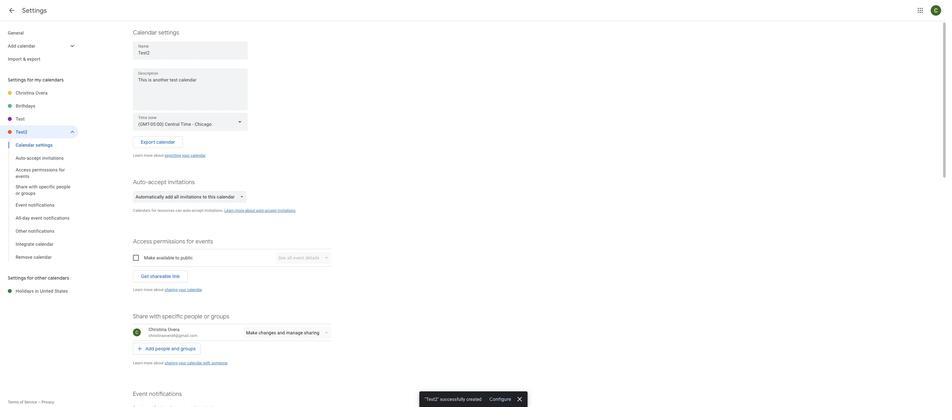 Task type: locate. For each thing, give the bounding box(es) containing it.
your down link
[[179, 288, 186, 292]]

overa inside christina overa christinaovera9@gmail.com
[[168, 327, 180, 332]]

other notifications
[[16, 229, 54, 234]]

0 vertical spatial access
[[16, 167, 31, 172]]

your right exporting
[[182, 153, 190, 158]]

1 horizontal spatial auto-
[[133, 179, 148, 186]]

available
[[156, 255, 174, 261]]

0 horizontal spatial people
[[56, 184, 70, 189]]

1 vertical spatial groups
[[211, 313, 229, 321]]

add left and
[[145, 346, 154, 352]]

calendars up states
[[48, 275, 69, 281]]

resources
[[157, 208, 175, 213]]

access permissions for events inside group
[[16, 167, 65, 179]]

test2 tree item
[[0, 126, 78, 139]]

share inside group
[[16, 184, 28, 189]]

learn down export on the top of the page
[[133, 153, 143, 158]]

1 vertical spatial access permissions for events
[[133, 238, 213, 246]]

day
[[22, 216, 30, 221]]

export
[[141, 139, 155, 145]]

0 vertical spatial your
[[182, 153, 190, 158]]

overa up christinaovera9@gmail.com
[[168, 327, 180, 332]]

more down export on the top of the page
[[144, 153, 153, 158]]

1 vertical spatial sharing
[[165, 361, 178, 366]]

event notifications inside group
[[16, 202, 55, 208]]

add
[[8, 43, 16, 49], [145, 346, 154, 352]]

1 vertical spatial share with specific people or groups
[[133, 313, 229, 321]]

public
[[181, 255, 193, 261]]

1 horizontal spatial auto-
[[256, 208, 265, 213]]

0 vertical spatial event notifications
[[16, 202, 55, 208]]

0 vertical spatial invitations
[[42, 156, 64, 161]]

export calendar
[[141, 139, 175, 145]]

0 horizontal spatial share with specific people or groups
[[16, 184, 70, 196]]

sharing down link
[[165, 288, 178, 292]]

1 horizontal spatial calendar settings
[[133, 29, 179, 37]]

event
[[16, 202, 27, 208], [133, 391, 148, 398]]

0 horizontal spatial permissions
[[32, 167, 58, 172]]

share
[[16, 184, 28, 189], [133, 313, 148, 321]]

overa up birthdays tree item
[[36, 90, 48, 96]]

0 horizontal spatial access
[[16, 167, 31, 172]]

calendars for resources can auto-accept invitations. learn more about auto-accept invitations
[[133, 208, 296, 213]]

auto- up "calendars"
[[133, 179, 148, 186]]

0 vertical spatial specific
[[39, 184, 55, 189]]

get shareable link
[[141, 274, 180, 279]]

successfully
[[440, 397, 465, 402]]

more for learn more about sharing your calendar with someone
[[144, 361, 153, 366]]

1 horizontal spatial with
[[149, 313, 161, 321]]

about
[[154, 153, 164, 158], [245, 208, 255, 213], [154, 288, 164, 292], [154, 361, 164, 366]]

&
[[23, 56, 26, 62]]

settings up holidays
[[8, 275, 26, 281]]

event notifications
[[16, 202, 55, 208], [133, 391, 182, 398]]

2 horizontal spatial with
[[203, 361, 210, 366]]

groups inside group
[[21, 191, 36, 196]]

people
[[56, 184, 70, 189], [184, 313, 203, 321], [155, 346, 170, 352]]

access
[[16, 167, 31, 172], [133, 238, 152, 246]]

specific
[[39, 184, 55, 189], [162, 313, 183, 321]]

2 vertical spatial settings
[[8, 275, 26, 281]]

None text field
[[138, 48, 243, 57]]

more right invitations. at the bottom of page
[[235, 208, 244, 213]]

access permissions for events
[[16, 167, 65, 179], [133, 238, 213, 246]]

auto-accept invitations down test2 tree item
[[16, 156, 64, 161]]

0 horizontal spatial auto-accept invitations
[[16, 156, 64, 161]]

0 vertical spatial event
[[16, 202, 27, 208]]

sharing
[[165, 288, 178, 292], [165, 361, 178, 366]]

configure
[[490, 396, 512, 402]]

specific inside group
[[39, 184, 55, 189]]

2 horizontal spatial invitations
[[278, 208, 296, 213]]

None field
[[133, 113, 248, 131], [133, 191, 249, 203], [133, 113, 248, 131], [133, 191, 249, 203]]

0 vertical spatial permissions
[[32, 167, 58, 172]]

0 vertical spatial add
[[8, 43, 16, 49]]

christina overa
[[16, 90, 48, 96]]

1 horizontal spatial add
[[145, 346, 154, 352]]

remove
[[16, 255, 32, 260]]

1 horizontal spatial settings
[[158, 29, 179, 37]]

more down add people and groups button
[[144, 361, 153, 366]]

learn right invitations. at the bottom of page
[[224, 208, 234, 213]]

1 sharing from the top
[[165, 288, 178, 292]]

calendar settings
[[133, 29, 179, 37], [16, 142, 53, 148]]

settings right go back image
[[22, 7, 47, 15]]

1 vertical spatial auto-
[[133, 179, 148, 186]]

christina overa christinaovera9@gmail.com
[[149, 327, 197, 338]]

1 vertical spatial settings
[[36, 142, 53, 148]]

settings for settings for other calendars
[[8, 275, 26, 281]]

1 vertical spatial share
[[133, 313, 148, 321]]

share with specific people or groups inside group
[[16, 184, 70, 196]]

or
[[16, 191, 20, 196], [204, 313, 210, 321]]

0 vertical spatial calendar settings
[[133, 29, 179, 37]]

0 vertical spatial settings
[[158, 29, 179, 37]]

1 vertical spatial calendar
[[16, 142, 34, 148]]

notifications
[[28, 202, 55, 208], [43, 216, 70, 221], [28, 229, 54, 234], [149, 391, 182, 398]]

0 horizontal spatial with
[[29, 184, 38, 189]]

events
[[16, 174, 29, 179], [196, 238, 213, 246]]

1 horizontal spatial people
[[155, 346, 170, 352]]

calendars right the my
[[42, 77, 64, 83]]

christina inside tree item
[[16, 90, 34, 96]]

specific up christina overa christinaovera9@gmail.com
[[162, 313, 183, 321]]

1 horizontal spatial groups
[[181, 346, 196, 352]]

1 horizontal spatial christina
[[149, 327, 167, 332]]

0 vertical spatial calendars
[[42, 77, 64, 83]]

can
[[176, 208, 182, 213]]

1 vertical spatial specific
[[162, 313, 183, 321]]

settings
[[158, 29, 179, 37], [36, 142, 53, 148]]

link
[[172, 274, 180, 279]]

0 horizontal spatial events
[[16, 174, 29, 179]]

calendar settings inside group
[[16, 142, 53, 148]]

auto-accept invitations down learn more about exporting your calendar at the top left of page
[[133, 179, 195, 186]]

permissions
[[32, 167, 58, 172], [153, 238, 185, 246]]

group
[[0, 139, 78, 264]]

1 horizontal spatial calendar
[[133, 29, 157, 37]]

1 vertical spatial invitations
[[168, 179, 195, 186]]

christina up the birthdays
[[16, 90, 34, 96]]

add inside 'tree'
[[8, 43, 16, 49]]

0 horizontal spatial christina
[[16, 90, 34, 96]]

0 vertical spatial access permissions for events
[[16, 167, 65, 179]]

0 horizontal spatial share
[[16, 184, 28, 189]]

test link
[[16, 112, 78, 126]]

0 vertical spatial share
[[16, 184, 28, 189]]

0 vertical spatial christina
[[16, 90, 34, 96]]

settings up christina overa
[[8, 77, 26, 83]]

terms of service – privacy
[[8, 400, 54, 405]]

0 horizontal spatial overa
[[36, 90, 48, 96]]

0 vertical spatial sharing
[[165, 288, 178, 292]]

0 vertical spatial with
[[29, 184, 38, 189]]

learn down add people and groups button
[[133, 361, 143, 366]]

with
[[29, 184, 38, 189], [149, 313, 161, 321], [203, 361, 210, 366]]

0 horizontal spatial or
[[16, 191, 20, 196]]

access inside access permissions for events
[[16, 167, 31, 172]]

learn for learn more about sharing your calendar
[[133, 288, 143, 292]]

learn more about sharing your calendar
[[133, 288, 202, 292]]

holidays in united states
[[16, 289, 68, 294]]

0 vertical spatial auto-
[[16, 156, 27, 161]]

christinaovera9@gmail.com
[[149, 334, 197, 338]]

1 horizontal spatial auto-accept invitations
[[133, 179, 195, 186]]

1 vertical spatial your
[[179, 288, 186, 292]]

0 vertical spatial people
[[56, 184, 70, 189]]

settings
[[22, 7, 47, 15], [8, 77, 26, 83], [8, 275, 26, 281]]

learn more about auto-accept invitations link
[[224, 208, 296, 213]]

with up the event
[[29, 184, 38, 189]]

test tree item
[[0, 112, 78, 126]]

0 horizontal spatial auto-
[[16, 156, 27, 161]]

0 horizontal spatial groups
[[21, 191, 36, 196]]

2 vertical spatial your
[[179, 361, 186, 366]]

add calendar
[[8, 43, 35, 49]]

auto- down test2
[[16, 156, 27, 161]]

2 vertical spatial groups
[[181, 346, 196, 352]]

more for learn more about sharing your calendar
[[144, 288, 153, 292]]

0 vertical spatial or
[[16, 191, 20, 196]]

1 vertical spatial events
[[196, 238, 213, 246]]

1 horizontal spatial overa
[[168, 327, 180, 332]]

calendar
[[133, 29, 157, 37], [16, 142, 34, 148]]

all-
[[16, 216, 22, 221]]

integrate calendar
[[16, 242, 54, 247]]

holidays
[[16, 289, 34, 294]]

0 horizontal spatial auto-
[[183, 208, 192, 213]]

more down get
[[144, 288, 153, 292]]

accept
[[27, 156, 41, 161], [148, 179, 167, 186], [192, 208, 203, 213], [265, 208, 277, 213]]

more
[[144, 153, 153, 158], [235, 208, 244, 213], [144, 288, 153, 292], [144, 361, 153, 366]]

your down and
[[179, 361, 186, 366]]

0 horizontal spatial settings
[[36, 142, 53, 148]]

christina for christina overa
[[16, 90, 34, 96]]

learn
[[133, 153, 143, 158], [224, 208, 234, 213], [133, 288, 143, 292], [133, 361, 143, 366]]

go back image
[[8, 7, 16, 14]]

add inside button
[[145, 346, 154, 352]]

invitations.
[[204, 208, 223, 213]]

0 horizontal spatial event
[[16, 202, 27, 208]]

someone
[[211, 361, 228, 366]]

of
[[20, 400, 23, 405]]

with up christina overa christinaovera9@gmail.com
[[149, 313, 161, 321]]

0 horizontal spatial specific
[[39, 184, 55, 189]]

0 horizontal spatial calendar
[[16, 142, 34, 148]]

share with specific people or groups up the all-day event notifications
[[16, 184, 70, 196]]

1 horizontal spatial permissions
[[153, 238, 185, 246]]

other
[[35, 275, 47, 281]]

exporting your calendar link
[[165, 153, 206, 158]]

test2 link
[[16, 126, 67, 139]]

test
[[16, 116, 25, 122]]

2 horizontal spatial people
[[184, 313, 203, 321]]

overa inside tree item
[[36, 90, 48, 96]]

0 vertical spatial settings
[[22, 7, 47, 15]]

0 horizontal spatial access permissions for events
[[16, 167, 65, 179]]

1 vertical spatial calendars
[[48, 275, 69, 281]]

calendar inside group
[[16, 142, 34, 148]]

0 vertical spatial groups
[[21, 191, 36, 196]]

sharing down add people and groups
[[165, 361, 178, 366]]

christina inside christina overa christinaovera9@gmail.com
[[149, 327, 167, 332]]

sharing for sharing your calendar
[[165, 288, 178, 292]]

2 sharing from the top
[[165, 361, 178, 366]]

0 horizontal spatial invitations
[[42, 156, 64, 161]]

1 horizontal spatial or
[[204, 313, 210, 321]]

calendar inside 'tree'
[[17, 43, 35, 49]]

holidays in united states tree item
[[0, 285, 78, 298]]

1 vertical spatial access
[[133, 238, 152, 246]]

1 vertical spatial christina
[[149, 327, 167, 332]]

1 vertical spatial settings
[[8, 77, 26, 83]]

calendar
[[17, 43, 35, 49], [156, 139, 175, 145], [191, 153, 206, 158], [36, 242, 54, 247], [34, 255, 52, 260], [187, 288, 202, 292], [187, 361, 202, 366]]

more for learn more about exporting your calendar
[[144, 153, 153, 158]]

overa
[[36, 90, 48, 96], [168, 327, 180, 332]]

learn down get
[[133, 288, 143, 292]]

invitations
[[42, 156, 64, 161], [168, 179, 195, 186], [278, 208, 296, 213]]

get shareable link button
[[133, 269, 188, 284]]

2 vertical spatial with
[[203, 361, 210, 366]]

2 vertical spatial people
[[155, 346, 170, 352]]

0 horizontal spatial calendar settings
[[16, 142, 53, 148]]

0 horizontal spatial event notifications
[[16, 202, 55, 208]]

share with specific people or groups up christina overa christinaovera9@gmail.com
[[133, 313, 229, 321]]

terms of service link
[[8, 400, 37, 405]]

make
[[144, 255, 155, 261]]

groups
[[21, 191, 36, 196], [211, 313, 229, 321], [181, 346, 196, 352]]

christina
[[16, 90, 34, 96], [149, 327, 167, 332]]

1 horizontal spatial access
[[133, 238, 152, 246]]

your
[[182, 153, 190, 158], [179, 288, 186, 292], [179, 361, 186, 366]]

auto-accept invitations
[[16, 156, 64, 161], [133, 179, 195, 186]]

1 vertical spatial add
[[145, 346, 154, 352]]

with left someone
[[203, 361, 210, 366]]

1 vertical spatial calendar settings
[[16, 142, 53, 148]]

0 vertical spatial auto-accept invitations
[[16, 156, 64, 161]]

tree containing general
[[0, 26, 78, 66]]

auto-
[[16, 156, 27, 161], [133, 179, 148, 186]]

0 vertical spatial share with specific people or groups
[[16, 184, 70, 196]]

1 horizontal spatial share
[[133, 313, 148, 321]]

make available to public
[[144, 255, 193, 261]]

1 vertical spatial auto-accept invitations
[[133, 179, 195, 186]]

0 horizontal spatial add
[[8, 43, 16, 49]]

privacy link
[[42, 400, 54, 405]]

1 horizontal spatial event
[[133, 391, 148, 398]]

add people and groups button
[[133, 341, 201, 357]]

christina up christinaovera9@gmail.com
[[149, 327, 167, 332]]

add up import
[[8, 43, 16, 49]]

groups inside button
[[181, 346, 196, 352]]

settings heading
[[22, 7, 47, 15]]

christina overa tree item
[[0, 86, 78, 99]]

specific up the all-day event notifications
[[39, 184, 55, 189]]

tree
[[0, 26, 78, 66]]

birthdays tree item
[[0, 99, 78, 112]]

your for exporting your calendar
[[182, 153, 190, 158]]

settings for my calendars
[[8, 77, 64, 83]]



Task type: vqa. For each thing, say whether or not it's contained in the screenshot.
middle People
yes



Task type: describe. For each thing, give the bounding box(es) containing it.
settings for my calendars tree
[[0, 86, 78, 264]]

"test2" successfully created
[[425, 397, 482, 402]]

for for calendars for resources can auto-accept invitations. learn more about auto-accept invitations
[[152, 208, 156, 213]]

This is another test calendar text field
[[133, 76, 248, 107]]

calendars
[[133, 208, 151, 213]]

in
[[35, 289, 39, 294]]

get
[[141, 274, 149, 279]]

1 horizontal spatial event notifications
[[133, 391, 182, 398]]

auto- inside group
[[16, 156, 27, 161]]

sharing your calendar with someone link
[[165, 361, 228, 366]]

holidays in united states link
[[16, 285, 78, 298]]

add for add people and groups
[[145, 346, 154, 352]]

sharing your calendar link
[[165, 288, 202, 292]]

2 vertical spatial invitations
[[278, 208, 296, 213]]

birthdays link
[[16, 99, 78, 112]]

service
[[24, 400, 37, 405]]

add people and groups
[[145, 346, 196, 352]]

accept inside group
[[27, 156, 41, 161]]

–
[[38, 400, 41, 405]]

exporting
[[165, 153, 181, 158]]

sharing for sharing your calendar with someone
[[165, 361, 178, 366]]

birthdays
[[16, 103, 35, 109]]

states
[[55, 289, 68, 294]]

1 horizontal spatial specific
[[162, 313, 183, 321]]

events inside group
[[16, 174, 29, 179]]

1 horizontal spatial share with specific people or groups
[[133, 313, 229, 321]]

group containing calendar settings
[[0, 139, 78, 264]]

all-day event notifications
[[16, 216, 70, 221]]

auto-accept invitations inside group
[[16, 156, 64, 161]]

settings for settings
[[22, 7, 47, 15]]

calendars for settings for my calendars
[[42, 77, 64, 83]]

2 horizontal spatial groups
[[211, 313, 229, 321]]

or inside group
[[16, 191, 20, 196]]

1 vertical spatial people
[[184, 313, 203, 321]]

overa for christina overa christinaovera9@gmail.com
[[168, 327, 180, 332]]

people inside group
[[56, 184, 70, 189]]

1 horizontal spatial events
[[196, 238, 213, 246]]

privacy
[[42, 400, 54, 405]]

1 horizontal spatial invitations
[[168, 179, 195, 186]]

configure button
[[487, 396, 514, 403]]

terms
[[8, 400, 19, 405]]

learn for learn more about exporting your calendar
[[133, 153, 143, 158]]

integrate
[[16, 242, 34, 247]]

people inside button
[[155, 346, 170, 352]]

1 vertical spatial or
[[204, 313, 210, 321]]

learn more about sharing your calendar with someone
[[133, 361, 228, 366]]

settings for settings for my calendars
[[8, 77, 26, 83]]

1 vertical spatial with
[[149, 313, 161, 321]]

0 vertical spatial calendar
[[133, 29, 157, 37]]

remove calendar
[[16, 255, 52, 260]]

christina for christina overa christinaovera9@gmail.com
[[149, 327, 167, 332]]

general
[[8, 30, 24, 36]]

about for exporting your calendar
[[154, 153, 164, 158]]

created
[[467, 397, 482, 402]]

my
[[35, 77, 41, 83]]

add for add calendar
[[8, 43, 16, 49]]

"test2"
[[425, 397, 439, 402]]

permissions inside group
[[32, 167, 58, 172]]

about for sharing your calendar
[[154, 288, 164, 292]]

2 auto- from the left
[[256, 208, 265, 213]]

with inside group
[[29, 184, 38, 189]]

shareable
[[150, 274, 171, 279]]

event
[[31, 216, 42, 221]]

about for sharing your calendar with someone
[[154, 361, 164, 366]]

import & export
[[8, 56, 40, 62]]

learn for learn more about sharing your calendar with someone
[[133, 361, 143, 366]]

settings inside group
[[36, 142, 53, 148]]

import
[[8, 56, 22, 62]]

and
[[171, 346, 180, 352]]

united
[[40, 289, 53, 294]]

export
[[27, 56, 40, 62]]

your for sharing your calendar with someone
[[179, 361, 186, 366]]

test2
[[16, 129, 27, 135]]

for inside access permissions for events
[[59, 167, 65, 172]]

1 vertical spatial permissions
[[153, 238, 185, 246]]

invitations inside group
[[42, 156, 64, 161]]

1 horizontal spatial access permissions for events
[[133, 238, 213, 246]]

settings for other calendars
[[8, 275, 69, 281]]

overa for christina overa
[[36, 90, 48, 96]]

1 vertical spatial event
[[133, 391, 148, 398]]

learn more about exporting your calendar
[[133, 153, 206, 158]]

event inside group
[[16, 202, 27, 208]]

for for settings for my calendars
[[27, 77, 34, 83]]

other
[[16, 229, 27, 234]]

calendars for settings for other calendars
[[48, 275, 69, 281]]

for for settings for other calendars
[[27, 275, 34, 281]]

to
[[175, 255, 179, 261]]

1 auto- from the left
[[183, 208, 192, 213]]

your for sharing your calendar
[[179, 288, 186, 292]]



